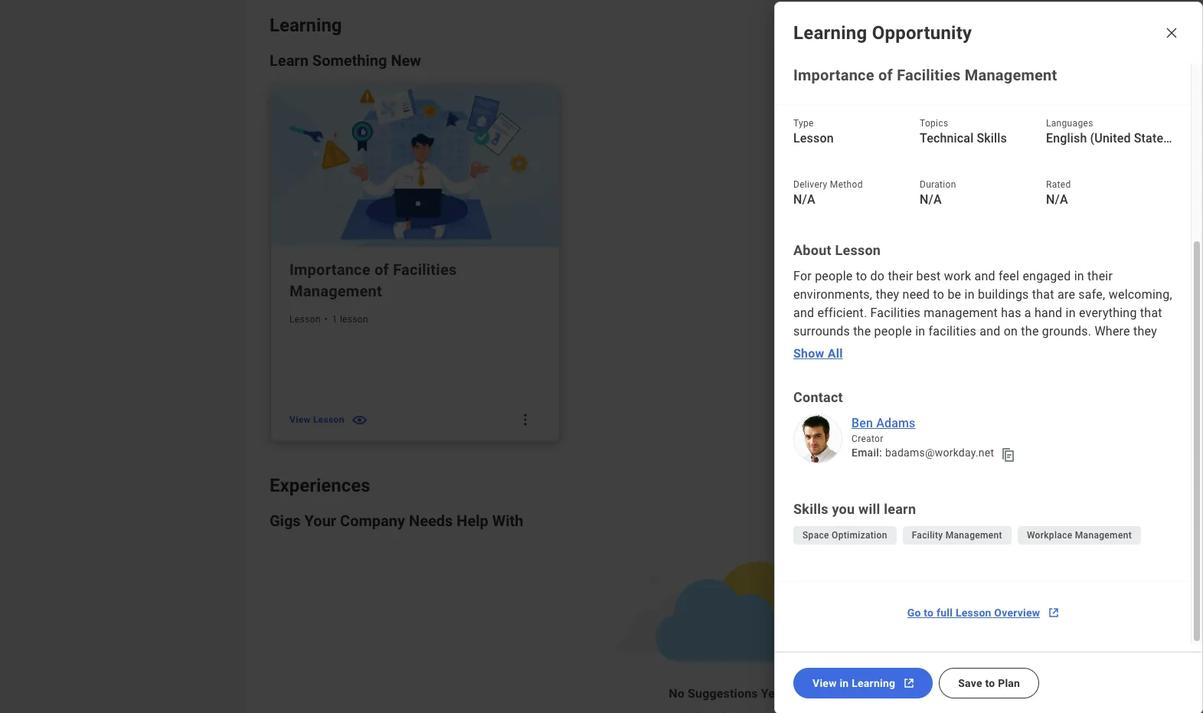Task type: describe. For each thing, give the bounding box(es) containing it.
hand
[[1035, 306, 1062, 320]]

topics
[[920, 118, 948, 129]]

and left live
[[888, 342, 909, 357]]

to left do
[[856, 269, 867, 283]]

email :
[[852, 447, 882, 459]]

0 horizontal spatial they
[[876, 287, 899, 302]]

and left on
[[980, 324, 1001, 339]]

1 the from the left
[[853, 324, 871, 339]]

copy image
[[999, 446, 1017, 464]]

facility
[[912, 530, 943, 541]]

no
[[669, 686, 685, 701]]

badams@workday.net
[[885, 447, 994, 459]]

show
[[793, 346, 824, 360]]

show all button
[[787, 344, 849, 362]]

management left more
[[965, 66, 1057, 84]]

ben adams creator
[[852, 416, 916, 444]]

sustainable.
[[793, 361, 862, 375]]

play,
[[827, 342, 851, 357]]

lesson left 1
[[289, 314, 321, 325]]

see more in learning link
[[1024, 50, 1179, 74]]

topics technical skills
[[920, 118, 1007, 146]]

adams
[[876, 416, 916, 430]]

you
[[832, 501, 855, 517]]

learning opportunity
[[793, 22, 972, 44]]

no suggestions yet
[[669, 686, 779, 701]]

more
[[1059, 55, 1085, 67]]

work
[[944, 269, 971, 283]]

opportunity
[[872, 22, 972, 44]]

safe,
[[1079, 287, 1105, 302]]

where
[[1095, 324, 1130, 339]]

states)
[[1134, 131, 1174, 146]]

browse
[[1112, 516, 1149, 529]]

efficient.
[[818, 306, 867, 320]]

delivery method n/a
[[793, 179, 863, 207]]

delivery
[[793, 179, 828, 190]]

0 horizontal spatial skills
[[793, 501, 828, 517]]

n/a inside the delivery method n/a
[[793, 192, 816, 207]]

n/a for rated n/a
[[1046, 192, 1068, 207]]

see
[[1037, 55, 1056, 67]]

view in learning
[[813, 677, 895, 689]]

on
[[1004, 324, 1018, 339]]

learn,
[[855, 342, 885, 357]]

yet
[[761, 686, 779, 701]]

ext link image for go to full lesson overview
[[1046, 605, 1062, 620]]

your
[[305, 512, 336, 530]]

view for view lesson
[[289, 415, 311, 425]]

2 their from the left
[[1088, 269, 1113, 283]]

learning opportunity dialog
[[774, 0, 1203, 713]]

method
[[830, 179, 863, 190]]

facilities inside for people to do their best work and feel engaged in their environments, they need to be in buildings that are safe, welcoming, and efficient. facilities management has a hand in everything that surrounds the people in facilities and on the grounds. where they work, play, learn, and live should be comfortable, productive, and sustainable.
[[870, 306, 921, 320]]

rated
[[1046, 179, 1071, 190]]

and up 'surrounds'
[[793, 306, 814, 320]]

management right "facility"
[[946, 530, 1002, 541]]

skills inside "topics technical skills"
[[977, 131, 1007, 146]]

lesson right full
[[956, 607, 992, 619]]

overview
[[994, 607, 1040, 619]]

browse all
[[1112, 516, 1165, 529]]

ben adams link
[[852, 414, 1022, 433]]

work,
[[793, 342, 823, 357]]

and right the productive,
[[1132, 342, 1153, 357]]

1 horizontal spatial people
[[874, 324, 912, 339]]

lesson for view
[[313, 415, 344, 425]]

environments,
[[793, 287, 872, 302]]

1 their from the left
[[888, 269, 913, 283]]

importance inside learning opportunity dialog
[[793, 66, 874, 84]]

welcoming,
[[1109, 287, 1172, 302]]

go to full lesson overview link
[[898, 597, 1068, 628]]

skills you will learn
[[793, 501, 916, 517]]

of inside learning opportunity dialog
[[878, 66, 893, 84]]

space optimization
[[803, 530, 887, 541]]

everything
[[1079, 306, 1137, 320]]

need
[[903, 287, 930, 302]]

creator
[[852, 434, 883, 444]]

needs
[[409, 512, 453, 530]]

0 vertical spatial people
[[815, 269, 853, 283]]

optimization
[[832, 530, 887, 541]]

productive,
[[1067, 342, 1129, 357]]

type lesson
[[793, 118, 834, 146]]

browse all link
[[1098, 510, 1179, 535]]

lesson for type
[[793, 131, 834, 146]]

and left the feel
[[975, 269, 995, 283]]

:
[[879, 447, 882, 459]]

to down best
[[933, 287, 944, 302]]

save to plan
[[958, 677, 1020, 689]]

in up safe,
[[1074, 269, 1084, 283]]

are
[[1058, 287, 1075, 302]]

facilities
[[929, 324, 977, 339]]

importance inside importance of facilities management
[[289, 261, 371, 279]]

management down browse
[[1075, 530, 1132, 541]]

feel
[[999, 269, 1020, 283]]



Task type: locate. For each thing, give the bounding box(es) containing it.
they right where
[[1133, 324, 1157, 339]]

skills
[[977, 131, 1007, 146], [793, 501, 828, 517]]

0 vertical spatial they
[[876, 287, 899, 302]]

be down the work
[[948, 287, 961, 302]]

1 horizontal spatial ext link image
[[1046, 605, 1062, 620]]

grounds.
[[1042, 324, 1092, 339]]

view for view in learning
[[813, 677, 837, 689]]

0 horizontal spatial the
[[853, 324, 871, 339]]

1 horizontal spatial the
[[1021, 324, 1039, 339]]

ext link image
[[1046, 605, 1062, 620], [902, 675, 917, 691]]

0 horizontal spatial that
[[1032, 287, 1054, 302]]

help
[[457, 512, 488, 530]]

1 vertical spatial all
[[1151, 516, 1165, 529]]

n/a inside rated n/a
[[1046, 192, 1068, 207]]

view inside button
[[813, 677, 837, 689]]

1 horizontal spatial that
[[1140, 306, 1162, 320]]

lesson
[[340, 314, 368, 325]]

2 vertical spatial facilities
[[870, 306, 921, 320]]

0 vertical spatial be
[[948, 287, 961, 302]]

all for browse all
[[1151, 516, 1165, 529]]

to left plan
[[985, 677, 995, 689]]

lesson inside importance of facilities management "element"
[[313, 415, 344, 425]]

1 horizontal spatial be
[[976, 342, 990, 357]]

1 vertical spatial be
[[976, 342, 990, 357]]

see more in learning
[[1037, 55, 1143, 67]]

2 the from the left
[[1021, 324, 1039, 339]]

management
[[924, 306, 998, 320]]

2 horizontal spatial n/a
[[1046, 192, 1068, 207]]

n/a inside duration n/a
[[920, 192, 942, 207]]

n/a down duration
[[920, 192, 942, 207]]

duration
[[920, 179, 956, 190]]

importance up 1
[[289, 261, 371, 279]]

for people to do their best work and feel engaged in their environments, they need to be in buildings that are safe, welcoming, and efficient. facilities management has a hand in everything that surrounds the people in facilities and on the grounds. where they work, play, learn, and live should be comfortable, productive, and sustainable.
[[793, 269, 1176, 375]]

a
[[1025, 306, 1031, 320]]

1 horizontal spatial they
[[1133, 324, 1157, 339]]

1 vertical spatial importance of facilities management
[[289, 261, 457, 300]]

1 n/a from the left
[[793, 192, 816, 207]]

skills up space
[[793, 501, 828, 517]]

1 vertical spatial view
[[813, 677, 837, 689]]

lesson
[[793, 131, 834, 146], [835, 242, 881, 258], [289, 314, 321, 325], [313, 415, 344, 425], [956, 607, 992, 619]]

for
[[793, 269, 812, 283]]

1 vertical spatial importance
[[289, 261, 371, 279]]

the
[[853, 324, 871, 339], [1021, 324, 1039, 339]]

to right go
[[924, 607, 934, 619]]

type
[[793, 118, 814, 129]]

in right more
[[1088, 55, 1097, 67]]

about lesson
[[793, 242, 881, 258]]

importance
[[793, 66, 874, 84], [289, 261, 371, 279]]

0 vertical spatial importance
[[793, 66, 874, 84]]

to inside button
[[985, 677, 995, 689]]

3 n/a from the left
[[1046, 192, 1068, 207]]

importance of facilities management inside learning opportunity dialog
[[793, 66, 1057, 84]]

view
[[289, 415, 311, 425], [813, 677, 837, 689]]

importance of facilities management
[[793, 66, 1057, 84], [289, 261, 457, 300]]

0 horizontal spatial view
[[289, 415, 311, 425]]

facilities
[[897, 66, 961, 84], [393, 261, 457, 279], [870, 306, 921, 320]]

1 horizontal spatial importance
[[793, 66, 874, 84]]

in up management
[[965, 287, 975, 302]]

surrounds
[[793, 324, 850, 339]]

buildings
[[978, 287, 1029, 302]]

all right browse
[[1151, 516, 1165, 529]]

email
[[852, 447, 879, 459]]

that down the engaged
[[1032, 287, 1054, 302]]

their right do
[[888, 269, 913, 283]]

the up 'learn,'
[[853, 324, 871, 339]]

about
[[793, 242, 832, 258]]

n/a
[[793, 192, 816, 207], [920, 192, 942, 207], [1046, 192, 1068, 207]]

0 horizontal spatial importance of facilities management
[[289, 261, 457, 300]]

1 vertical spatial skills
[[793, 501, 828, 517]]

of
[[878, 66, 893, 84], [375, 261, 389, 279]]

live
[[913, 342, 932, 357]]

something
[[312, 51, 387, 70]]

lesson for about
[[835, 242, 881, 258]]

learning
[[270, 15, 342, 36], [793, 22, 867, 44], [1100, 55, 1143, 67], [852, 677, 895, 689]]

do
[[870, 269, 885, 283]]

be right should
[[976, 342, 990, 357]]

full
[[937, 607, 953, 619]]

1 vertical spatial that
[[1140, 306, 1162, 320]]

they
[[876, 287, 899, 302], [1133, 324, 1157, 339]]

1 horizontal spatial their
[[1088, 269, 1113, 283]]

save
[[958, 677, 982, 689]]

languages
[[1046, 118, 1093, 129]]

1 horizontal spatial n/a
[[920, 192, 942, 207]]

x image
[[1164, 25, 1179, 41]]

all inside button
[[828, 346, 843, 360]]

1 vertical spatial they
[[1133, 324, 1157, 339]]

gigs
[[270, 512, 301, 530]]

importance up type
[[793, 66, 874, 84]]

languages english (united states)
[[1046, 118, 1174, 146]]

be
[[948, 287, 961, 302], [976, 342, 990, 357]]

space
[[803, 530, 829, 541]]

in up grounds.
[[1066, 306, 1076, 320]]

management inside importance of facilities management link
[[289, 282, 382, 300]]

0 horizontal spatial people
[[815, 269, 853, 283]]

2 n/a from the left
[[920, 192, 942, 207]]

1 vertical spatial ext link image
[[902, 675, 917, 691]]

the up comfortable,
[[1021, 324, 1039, 339]]

go to full lesson overview
[[907, 607, 1040, 619]]

lesson left visible image
[[313, 415, 344, 425]]

skills right technical
[[977, 131, 1007, 146]]

0 horizontal spatial be
[[948, 287, 961, 302]]

experiences
[[270, 475, 370, 496]]

learning inside button
[[852, 677, 895, 689]]

view right yet
[[813, 677, 837, 689]]

should
[[935, 342, 973, 357]]

view left visible image
[[289, 415, 311, 425]]

ext link image inside view in learning button
[[902, 675, 917, 691]]

0 vertical spatial skills
[[977, 131, 1007, 146]]

they down do
[[876, 287, 899, 302]]

in right yet
[[840, 677, 849, 689]]

importance of facilities management down opportunity
[[793, 66, 1057, 84]]

learn something new
[[270, 51, 421, 70]]

gigs your company needs help with
[[270, 512, 523, 530]]

0 horizontal spatial ext link image
[[902, 675, 917, 691]]

lesson down type
[[793, 131, 834, 146]]

1 horizontal spatial view
[[813, 677, 837, 689]]

has
[[1001, 306, 1021, 320]]

learn
[[884, 501, 916, 517]]

1 lesson
[[332, 314, 368, 325]]

n/a for duration n/a
[[920, 192, 942, 207]]

0 horizontal spatial their
[[888, 269, 913, 283]]

in up live
[[915, 324, 925, 339]]

importance of facilities management up lesson
[[289, 261, 457, 300]]

view in learning button
[[793, 668, 933, 698]]

ben
[[852, 416, 873, 430]]

ext link image for view in learning
[[902, 675, 917, 691]]

engaged
[[1023, 269, 1071, 283]]

0 horizontal spatial all
[[828, 346, 843, 360]]

people up 'learn,'
[[874, 324, 912, 339]]

(united
[[1090, 131, 1131, 146]]

all up sustainable.
[[828, 346, 843, 360]]

management up 1
[[289, 282, 382, 300]]

view lesson
[[289, 415, 344, 425]]

importance of facilities management image
[[271, 85, 559, 248]]

0 vertical spatial of
[[878, 66, 893, 84]]

will
[[859, 501, 880, 517]]

people up environments,
[[815, 269, 853, 283]]

visible image
[[351, 411, 368, 429]]

lesson up do
[[835, 242, 881, 258]]

rated n/a
[[1046, 179, 1071, 207]]

0 vertical spatial facilities
[[897, 66, 961, 84]]

1 horizontal spatial of
[[878, 66, 893, 84]]

that down welcoming,
[[1140, 306, 1162, 320]]

new
[[391, 51, 421, 70]]

show all
[[793, 346, 843, 360]]

comfortable,
[[993, 342, 1064, 357]]

0 vertical spatial ext link image
[[1046, 605, 1062, 620]]

go
[[907, 607, 921, 619]]

ext link image inside go to full lesson overview link
[[1046, 605, 1062, 620]]

0 vertical spatial importance of facilities management
[[793, 66, 1057, 84]]

1 vertical spatial facilities
[[393, 261, 457, 279]]

suggestions
[[688, 686, 758, 701]]

0 horizontal spatial of
[[375, 261, 389, 279]]

1 horizontal spatial importance of facilities management
[[793, 66, 1057, 84]]

1
[[332, 314, 337, 325]]

save to plan button
[[939, 668, 1039, 698]]

in inside button
[[840, 677, 849, 689]]

n/a down rated
[[1046, 192, 1068, 207]]

0 vertical spatial that
[[1032, 287, 1054, 302]]

facility management
[[912, 530, 1002, 541]]

their up safe,
[[1088, 269, 1113, 283]]

0 vertical spatial view
[[289, 415, 311, 425]]

and
[[975, 269, 995, 283], [793, 306, 814, 320], [980, 324, 1001, 339], [888, 342, 909, 357], [1132, 342, 1153, 357]]

0 vertical spatial all
[[828, 346, 843, 360]]

0 horizontal spatial n/a
[[793, 192, 816, 207]]

1 horizontal spatial skills
[[977, 131, 1007, 146]]

best
[[916, 269, 941, 283]]

workplace management
[[1027, 530, 1132, 541]]

all for show all
[[828, 346, 843, 360]]

importance of facilities management element
[[289, 411, 368, 429]]

learn
[[270, 51, 309, 70]]

1 horizontal spatial all
[[1151, 516, 1165, 529]]

n/a down delivery
[[793, 192, 816, 207]]

0 horizontal spatial importance
[[289, 261, 371, 279]]

ext link image right 'overview' in the bottom of the page
[[1046, 605, 1062, 620]]

1 vertical spatial of
[[375, 261, 389, 279]]

importance of facilities management link
[[289, 259, 540, 302]]

english
[[1046, 131, 1087, 146]]

1 vertical spatial people
[[874, 324, 912, 339]]

workplace
[[1027, 530, 1073, 541]]

duration n/a
[[920, 179, 956, 207]]

view inside importance of facilities management "element"
[[289, 415, 311, 425]]

technical
[[920, 131, 974, 146]]

company
[[340, 512, 405, 530]]

ext link image right the view in learning
[[902, 675, 917, 691]]



Task type: vqa. For each thing, say whether or not it's contained in the screenshot.
top Dec
no



